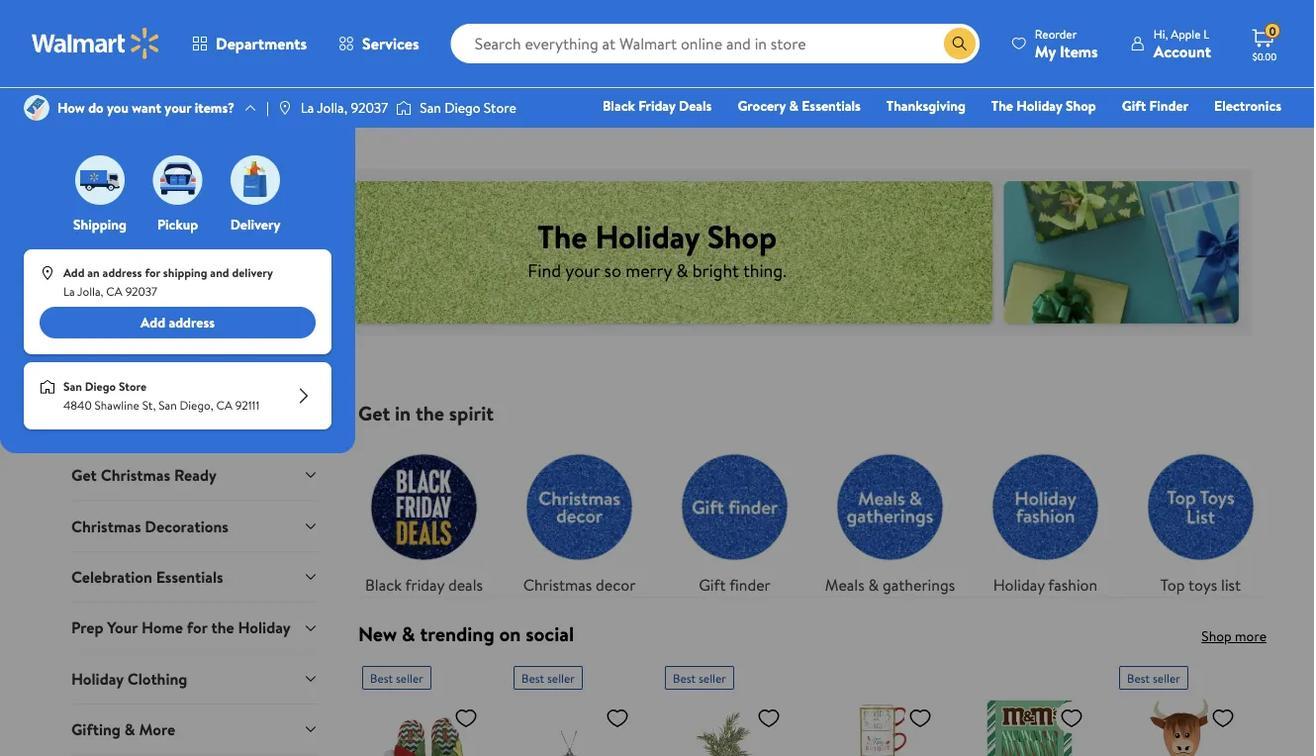 Task type: vqa. For each thing, say whether or not it's contained in the screenshot.
the upright vacuums 'link'
no



Task type: locate. For each thing, give the bounding box(es) containing it.
& right new
[[402, 620, 415, 648]]

hi, apple l account
[[1154, 25, 1211, 62]]

1 vertical spatial ca
[[216, 397, 233, 414]]

trending
[[420, 620, 495, 648]]

best down social
[[522, 670, 544, 686]]

add to favorites list, holiday time silver mirror disco ball christmas ornament, 3.94", 2.7 oz image
[[606, 706, 629, 730]]

add
[[63, 264, 85, 281], [141, 313, 165, 332]]

your inside the holiday shop find your so merry & bright thing.
[[565, 258, 600, 283]]

0 vertical spatial address
[[103, 264, 142, 281]]

0 horizontal spatial black
[[365, 574, 402, 596]]

my
[[1035, 40, 1056, 62]]

fashion link
[[973, 123, 1037, 144]]

0 vertical spatial holiday
[[1017, 96, 1063, 115]]

4 best from the left
[[1127, 670, 1150, 686]]

& right grocery
[[789, 96, 799, 115]]

2 best from the left
[[522, 670, 544, 686]]

ca down shipping
[[106, 283, 123, 300]]

essentials
[[802, 96, 861, 115]]

1 horizontal spatial black
[[603, 96, 635, 115]]

seller for dr. seuss family grinch slippers, sizes toddler-adult image
[[396, 670, 423, 686]]

0 vertical spatial 92037
[[351, 98, 388, 117]]

your left 'so'
[[565, 258, 600, 283]]

holiday inside the holiday shop find your so merry & bright thing.
[[595, 214, 700, 258]]

christmas inside christmas decor link
[[523, 574, 592, 596]]

1 horizontal spatial gift
[[1122, 96, 1146, 115]]

how do you want your items?
[[57, 98, 235, 117]]

1 vertical spatial san
[[63, 378, 82, 395]]

ideas
[[163, 399, 207, 427]]

1 seller from the left
[[396, 670, 423, 686]]

m&m's mint chocolate candy canes 12ct box, hard christmas candy, gluten-free image
[[968, 698, 1092, 756]]

1 vertical spatial the
[[537, 214, 588, 258]]

airblown inflatables 3.5 foot christmas highlander cow image
[[1119, 698, 1243, 756]]

address down add an address for shipping and delivery la jolla, ca 92037 on the top of the page
[[169, 313, 215, 332]]

shipping
[[163, 264, 207, 281]]

holiday
[[1017, 96, 1063, 115], [595, 214, 700, 258], [993, 574, 1045, 596]]

2 seller from the left
[[547, 670, 575, 686]]

best seller up faux snow-flocked mini pine tree in santa ceramic pot christmas decoration, multi-color, 10.5 in, by holiday time image
[[673, 670, 726, 686]]

1 vertical spatial add
[[141, 313, 165, 332]]

gift
[[1122, 96, 1146, 115], [699, 574, 726, 596]]

3 product group from the left
[[665, 658, 789, 756]]

seller up dr. seuss family grinch slippers, sizes toddler-adult image
[[396, 670, 423, 686]]

friday
[[405, 574, 445, 596]]

l
[[1204, 25, 1210, 42]]

& right 'meals'
[[869, 574, 879, 596]]

best up airblown inflatables 3.5 foot christmas highlander cow image
[[1127, 670, 1150, 686]]

gift up one
[[1122, 96, 1146, 115]]

1 vertical spatial jolla,
[[77, 283, 103, 300]]

seller up airblown inflatables 3.5 foot christmas highlander cow image
[[1153, 670, 1181, 686]]

1 horizontal spatial store
[[484, 98, 516, 117]]

holiday for the holiday shop
[[1017, 96, 1063, 115]]

delivery
[[230, 215, 280, 234]]

add address
[[141, 313, 215, 332]]

items
[[1060, 40, 1098, 62]]

1 vertical spatial store
[[119, 378, 147, 395]]

1 horizontal spatial your
[[565, 258, 600, 283]]

new & trending on social
[[358, 620, 574, 648]]

0 vertical spatial ca
[[106, 283, 123, 300]]

walmart+ link
[[1214, 123, 1291, 144]]

92037 down services dropdown button
[[351, 98, 388, 117]]

0 vertical spatial la
[[301, 98, 314, 117]]

0 vertical spatial san
[[420, 98, 441, 117]]

1 vertical spatial black
[[365, 574, 402, 596]]

1 vertical spatial gift
[[699, 574, 726, 596]]

0 horizontal spatial 92037
[[125, 283, 157, 300]]

ca inside add an address for shipping and delivery la jolla, ca 92037
[[106, 283, 123, 300]]

0
[[1269, 22, 1276, 39]]

1 horizontal spatial ca
[[216, 397, 233, 414]]

 image right |
[[277, 100, 293, 116]]

1 horizontal spatial the
[[992, 96, 1014, 115]]

la right |
[[301, 98, 314, 117]]

2 product group from the left
[[514, 658, 637, 756]]

electronics toy shop
[[840, 96, 1282, 143]]

 image left how
[[24, 95, 49, 121]]

store inside san diego store 4840 shawline st, san diego, ca 92111
[[119, 378, 147, 395]]

&
[[789, 96, 799, 115], [676, 258, 688, 283], [869, 574, 879, 596], [402, 620, 415, 648]]

fashion
[[982, 124, 1028, 143]]

your for holiday
[[565, 258, 600, 283]]

grocery & essentials
[[738, 96, 861, 115]]

 image for delivery
[[231, 155, 280, 205]]

4 best seller from the left
[[1127, 670, 1181, 686]]

0 horizontal spatial ca
[[106, 283, 123, 300]]

gift for gift finder
[[1122, 96, 1146, 115]]

services button
[[323, 20, 435, 67]]

gift finder link
[[669, 441, 801, 597]]

0 vertical spatial diego
[[445, 98, 481, 117]]

best down new
[[370, 670, 393, 686]]

1 best seller from the left
[[370, 670, 423, 686]]

shipping
[[73, 215, 127, 234]]

0 horizontal spatial christmas
[[71, 399, 158, 427]]

san diego store
[[420, 98, 516, 117]]

1 horizontal spatial add
[[141, 313, 165, 332]]

electronics
[[1215, 96, 1282, 115]]

1 vertical spatial 92037
[[125, 283, 157, 300]]

christmas ideas
[[71, 399, 207, 427]]

1 vertical spatial diego
[[85, 378, 116, 395]]

0 vertical spatial add
[[63, 264, 85, 281]]

2 best seller from the left
[[522, 670, 575, 686]]

& inside "link"
[[789, 96, 799, 115]]

1 horizontal spatial christmas
[[523, 574, 592, 596]]

0 horizontal spatial the
[[537, 214, 588, 258]]

0 horizontal spatial la
[[63, 283, 75, 300]]

 image inside 'delivery' button
[[231, 155, 280, 205]]

best seller down new
[[370, 670, 423, 686]]

get
[[358, 399, 390, 427]]

best seller
[[370, 670, 423, 686], [522, 670, 575, 686], [673, 670, 726, 686], [1127, 670, 1181, 686]]

1 vertical spatial holiday
[[595, 214, 700, 258]]

shop for electronics toy shop
[[864, 124, 894, 143]]

ca left "92111"
[[216, 397, 233, 414]]

shop inside electronics toy shop
[[864, 124, 894, 143]]

thing.
[[743, 258, 787, 283]]

|
[[266, 98, 269, 117]]

seller for faux snow-flocked mini pine tree in santa ceramic pot christmas decoration, multi-color, 10.5 in, by holiday time image
[[699, 670, 726, 686]]

your
[[165, 98, 191, 117], [565, 258, 600, 283]]

ca inside san diego store 4840 shawline st, san diego, ca 92111
[[216, 397, 233, 414]]

your right the want
[[165, 98, 191, 117]]

0 horizontal spatial san
[[63, 378, 82, 395]]

0 horizontal spatial add
[[63, 264, 85, 281]]

seller down social
[[547, 670, 575, 686]]

1 vertical spatial address
[[169, 313, 215, 332]]

black friday deals
[[603, 96, 712, 115]]

black
[[603, 96, 635, 115], [365, 574, 402, 596]]

4 seller from the left
[[1153, 670, 1181, 686]]

0 vertical spatial store
[[484, 98, 516, 117]]

add to favorites list, airblown inflatables 3.5 foot christmas highlander cow image
[[1211, 706, 1235, 730]]

want
[[132, 98, 161, 117]]

 image inside 'shipping' 'button'
[[75, 155, 125, 205]]

best seller for airblown inflatables 3.5 foot christmas highlander cow image
[[1127, 670, 1181, 686]]

1 vertical spatial christmas
[[523, 574, 592, 596]]

an
[[87, 264, 100, 281]]

san down services dropdown button
[[420, 98, 441, 117]]

0 horizontal spatial diego
[[85, 378, 116, 395]]

seller
[[396, 670, 423, 686], [547, 670, 575, 686], [699, 670, 726, 686], [1153, 670, 1181, 686]]

do
[[88, 98, 104, 117]]

 image inside pickup button
[[153, 155, 202, 205]]

92037 down for
[[125, 283, 157, 300]]

diego,
[[180, 397, 213, 414]]

address inside add an address for shipping and delivery la jolla, ca 92037
[[103, 264, 142, 281]]

 image for san diego store
[[396, 98, 412, 118]]

0 vertical spatial christmas
[[71, 399, 158, 427]]

0 vertical spatial black
[[603, 96, 635, 115]]

holiday for the holiday shop find your so merry & bright thing.
[[595, 214, 700, 258]]

how
[[57, 98, 85, 117]]

0 vertical spatial gift
[[1122, 96, 1146, 115]]

jolla, right |
[[317, 98, 347, 117]]

1 horizontal spatial la
[[301, 98, 314, 117]]

best seller for faux snow-flocked mini pine tree in santa ceramic pot christmas decoration, multi-color, 10.5 in, by holiday time image
[[673, 670, 726, 686]]

on
[[499, 620, 521, 648]]

0 vertical spatial the
[[992, 96, 1014, 115]]

deals
[[448, 574, 483, 596]]

jolla, inside add an address for shipping and delivery la jolla, ca 92037
[[77, 283, 103, 300]]

san
[[420, 98, 441, 117], [63, 378, 82, 395], [159, 397, 177, 414]]

add left an
[[63, 264, 85, 281]]

the inside the holiday shop find your so merry & bright thing.
[[537, 214, 588, 258]]

0 vertical spatial jolla,
[[317, 98, 347, 117]]

best seller for the holiday time silver mirror disco ball christmas ornament, 3.94", 2.7 oz image
[[522, 670, 575, 686]]

san up 4840
[[63, 378, 82, 395]]

best seller up airblown inflatables 3.5 foot christmas highlander cow image
[[1127, 670, 1181, 686]]

the up fashion link
[[992, 96, 1014, 115]]

product group
[[362, 658, 486, 756], [514, 658, 637, 756], [665, 658, 789, 756], [1119, 658, 1243, 756]]

list
[[346, 426, 1279, 597]]

0 horizontal spatial gift
[[699, 574, 726, 596]]

store for san diego store
[[484, 98, 516, 117]]

 image
[[396, 98, 412, 118], [75, 155, 125, 205], [153, 155, 202, 205], [231, 155, 280, 205], [40, 379, 55, 395]]

departments
[[216, 33, 307, 54]]

add down add an address for shipping and delivery la jolla, ca 92037 on the top of the page
[[141, 313, 165, 332]]

la
[[301, 98, 314, 117], [63, 283, 75, 300]]

more
[[1235, 627, 1267, 646]]

add address button
[[40, 307, 316, 339]]

black friday deals link
[[594, 95, 721, 116]]

meals & gatherings
[[825, 574, 955, 596]]

friday
[[639, 96, 676, 115]]

gift left finder
[[699, 574, 726, 596]]

add inside button
[[141, 313, 165, 332]]

address right an
[[103, 264, 142, 281]]

finder
[[730, 574, 771, 596]]

add to favorites list, wanda june home santa's fuel 15-ounce stoneware mug 5-piece set with metal rack by miranda lambert image
[[909, 706, 932, 730]]

1 horizontal spatial san
[[159, 397, 177, 414]]

2 horizontal spatial san
[[420, 98, 441, 117]]

0 horizontal spatial address
[[103, 264, 142, 281]]

address
[[103, 264, 142, 281], [169, 313, 215, 332]]

your for do
[[165, 98, 191, 117]]

0 horizontal spatial jolla,
[[77, 283, 103, 300]]

toy shop link
[[832, 123, 903, 144]]

0 vertical spatial your
[[165, 98, 191, 117]]

1 horizontal spatial diego
[[445, 98, 481, 117]]

add inside add an address for shipping and delivery la jolla, ca 92037
[[63, 264, 85, 281]]

seller up faux snow-flocked mini pine tree in santa ceramic pot christmas decoration, multi-color, 10.5 in, by holiday time image
[[699, 670, 726, 686]]

christmas
[[71, 399, 158, 427], [523, 574, 592, 596]]

& for grocery & essentials
[[789, 96, 799, 115]]

diego
[[445, 98, 481, 117], [85, 378, 116, 395]]

find
[[528, 258, 561, 283]]

 image for shipping
[[75, 155, 125, 205]]

3 seller from the left
[[699, 670, 726, 686]]

gatherings
[[883, 574, 955, 596]]

san diego store 4840 shawline st, san diego, ca 92111
[[63, 378, 260, 414]]

fashion
[[1048, 574, 1098, 596]]

black for black friday deals
[[365, 574, 402, 596]]

the
[[992, 96, 1014, 115], [537, 214, 588, 258]]

shop
[[1066, 96, 1096, 115], [864, 124, 894, 143], [707, 214, 777, 258], [1202, 627, 1232, 646]]

ca
[[106, 283, 123, 300], [216, 397, 233, 414]]

the left 'so'
[[537, 214, 588, 258]]

registry link
[[1045, 123, 1113, 144]]

la down shipping
[[63, 283, 75, 300]]

best seller down social
[[522, 670, 575, 686]]

0 horizontal spatial your
[[165, 98, 191, 117]]

diego inside san diego store 4840 shawline st, san diego, ca 92111
[[85, 378, 116, 395]]

shop inside the holiday shop find your so merry & bright thing.
[[707, 214, 777, 258]]

san right st,
[[159, 397, 177, 414]]

best seller for dr. seuss family grinch slippers, sizes toddler-adult image
[[370, 670, 423, 686]]

4840
[[63, 397, 92, 414]]

jolla, down an
[[77, 283, 103, 300]]

best for the holiday time silver mirror disco ball christmas ornament, 3.94", 2.7 oz image
[[522, 670, 544, 686]]

 image
[[24, 95, 49, 121], [277, 100, 293, 116], [40, 265, 55, 281]]

address inside button
[[169, 313, 215, 332]]

diego for san diego store
[[445, 98, 481, 117]]

st,
[[142, 397, 156, 414]]

la jolla, 92037
[[301, 98, 388, 117]]

add for add an address for shipping and delivery la jolla, ca 92037
[[63, 264, 85, 281]]

0 horizontal spatial store
[[119, 378, 147, 395]]

3 best from the left
[[673, 670, 696, 686]]

3 best seller from the left
[[673, 670, 726, 686]]

1 vertical spatial la
[[63, 283, 75, 300]]

thanksgiving
[[887, 96, 966, 115]]

best up faux snow-flocked mini pine tree in santa ceramic pot christmas decoration, multi-color, 10.5 in, by holiday time image
[[673, 670, 696, 686]]

& right 'merry'
[[676, 258, 688, 283]]

toy
[[840, 124, 861, 143]]

apple
[[1171, 25, 1201, 42]]

1 vertical spatial your
[[565, 258, 600, 283]]

1 best from the left
[[370, 670, 393, 686]]

1 horizontal spatial address
[[169, 313, 215, 332]]

a little girl is pictured smiling with her hand on her face and she's wearing a black sweater with green and gold gift bows all over. green, blue and gold gift boxes are shown. the holiday shop. find your so merry and bright thing image
[[63, 167, 1251, 338]]

the
[[416, 399, 444, 427]]

account
[[1154, 40, 1211, 62]]



Task type: describe. For each thing, give the bounding box(es) containing it.
for
[[145, 264, 160, 281]]

san for san diego store 4840 shawline st, san diego, ca 92111
[[63, 378, 82, 395]]

thanksgiving link
[[878, 95, 975, 116]]

and
[[210, 264, 229, 281]]

reorder
[[1035, 25, 1077, 42]]

walmart+
[[1223, 124, 1282, 143]]

2 vertical spatial holiday
[[993, 574, 1045, 596]]

home
[[920, 124, 956, 143]]

get in the spirit
[[358, 399, 494, 427]]

add to favorites list, dr. seuss family grinch slippers, sizes toddler-adult image
[[454, 706, 478, 730]]

4 product group from the left
[[1119, 658, 1243, 756]]

Search search field
[[451, 24, 980, 63]]

shipping button
[[71, 150, 129, 234]]

you
[[107, 98, 129, 117]]

deals
[[679, 96, 712, 115]]

diego for san diego store 4840 shawline st, san diego, ca 92111
[[85, 378, 116, 395]]

meals
[[825, 574, 865, 596]]

finder
[[1150, 96, 1189, 115]]

hi,
[[1154, 25, 1168, 42]]

dr. seuss family grinch slippers, sizes toddler-adult image
[[362, 698, 486, 756]]

pickup
[[157, 215, 198, 234]]

Walmart Site-Wide search field
[[451, 24, 980, 63]]

shawline
[[95, 397, 139, 414]]

92111
[[235, 397, 260, 414]]

seller for the holiday time silver mirror disco ball christmas ornament, 3.94", 2.7 oz image
[[547, 670, 575, 686]]

christmas for christmas ideas
[[71, 399, 158, 427]]

best for airblown inflatables 3.5 foot christmas highlander cow image
[[1127, 670, 1150, 686]]

one
[[1130, 124, 1160, 143]]

meals & gatherings link
[[824, 441, 956, 597]]

pickup button
[[149, 150, 206, 234]]

list
[[1221, 574, 1241, 596]]

holiday fashion
[[993, 574, 1098, 596]]

top toys list
[[1161, 574, 1241, 596]]

black friday deals link
[[358, 441, 490, 597]]

la inside add an address for shipping and delivery la jolla, ca 92037
[[63, 283, 75, 300]]

gift finder
[[699, 574, 771, 596]]

walmart image
[[32, 28, 160, 59]]

1 horizontal spatial 92037
[[351, 98, 388, 117]]

the for the holiday shop
[[992, 96, 1014, 115]]

items?
[[195, 98, 235, 117]]

home link
[[911, 123, 965, 144]]

so
[[604, 258, 622, 283]]

holiday time silver mirror disco ball christmas ornament, 3.94", 2.7 oz image
[[514, 698, 637, 756]]

services
[[362, 33, 419, 54]]

wanda june home santa's fuel 15-ounce stoneware mug 5-piece set with metal rack by miranda lambert image
[[817, 698, 940, 756]]

the holiday shop link
[[983, 95, 1105, 116]]

delivery
[[232, 264, 273, 281]]

gift for gift finder
[[699, 574, 726, 596]]

shop for the holiday shop find your so merry & bright thing.
[[707, 214, 777, 258]]

store for san diego store 4840 shawline st, san diego, ca 92111
[[119, 378, 147, 395]]

christmas decor
[[523, 574, 636, 596]]

christmas for christmas decor
[[523, 574, 592, 596]]

& for meals & gatherings
[[869, 574, 879, 596]]

 image left an
[[40, 265, 55, 281]]

the holiday shop find your so merry & bright thing.
[[528, 214, 787, 283]]

merry
[[626, 258, 672, 283]]

faux snow-flocked mini pine tree in santa ceramic pot christmas decoration, multi-color, 10.5 in, by holiday time image
[[665, 698, 789, 756]]

search icon image
[[952, 36, 968, 51]]

best for dr. seuss family grinch slippers, sizes toddler-adult image
[[370, 670, 393, 686]]

new
[[358, 620, 397, 648]]

bright
[[693, 258, 739, 283]]

spirit
[[449, 399, 494, 427]]

top
[[1161, 574, 1185, 596]]

add to favorites list, m&m's mint chocolate candy canes 12ct box, hard christmas candy, gluten-free image
[[1060, 706, 1084, 730]]

reorder my items
[[1035, 25, 1098, 62]]

social
[[526, 620, 574, 648]]

& for new & trending on social
[[402, 620, 415, 648]]

shop for the holiday shop
[[1066, 96, 1096, 115]]

$0.00
[[1253, 49, 1277, 63]]

seller for airblown inflatables 3.5 foot christmas highlander cow image
[[1153, 670, 1181, 686]]

toys
[[1189, 574, 1218, 596]]

delivery button
[[227, 150, 284, 234]]

debit
[[1163, 124, 1197, 143]]

top toys list link
[[1135, 441, 1267, 597]]

shop more
[[1202, 627, 1267, 646]]

add for add address
[[141, 313, 165, 332]]

92037 inside add an address for shipping and delivery la jolla, ca 92037
[[125, 283, 157, 300]]

1 product group from the left
[[362, 658, 486, 756]]

san for san diego store
[[420, 98, 441, 117]]

registry
[[1054, 124, 1104, 143]]

gift finder link
[[1113, 95, 1198, 116]]

 image for la
[[277, 100, 293, 116]]

black friday deals
[[365, 574, 483, 596]]

gift finder
[[1122, 96, 1189, 115]]

add to favorites list, faux snow-flocked mini pine tree in santa ceramic pot christmas decoration, multi-color, 10.5 in, by holiday time image
[[757, 706, 781, 730]]

departments button
[[176, 20, 323, 67]]

holiday fashion link
[[980, 441, 1111, 597]]

shop more link
[[1202, 627, 1267, 646]]

christmas decor link
[[514, 441, 645, 597]]

2 vertical spatial san
[[159, 397, 177, 414]]

 image for pickup
[[153, 155, 202, 205]]

best for faux snow-flocked mini pine tree in santa ceramic pot christmas decoration, multi-color, 10.5 in, by holiday time image
[[673, 670, 696, 686]]

in
[[395, 399, 411, 427]]

 image for how
[[24, 95, 49, 121]]

the for the holiday shop find your so merry & bright thing.
[[537, 214, 588, 258]]

1 horizontal spatial jolla,
[[317, 98, 347, 117]]

black for black friday deals
[[603, 96, 635, 115]]

electronics link
[[1206, 95, 1291, 116]]

one debit link
[[1121, 123, 1206, 144]]

list containing black friday deals
[[346, 426, 1279, 597]]

grocery
[[738, 96, 786, 115]]

& inside the holiday shop find your so merry & bright thing.
[[676, 258, 688, 283]]



